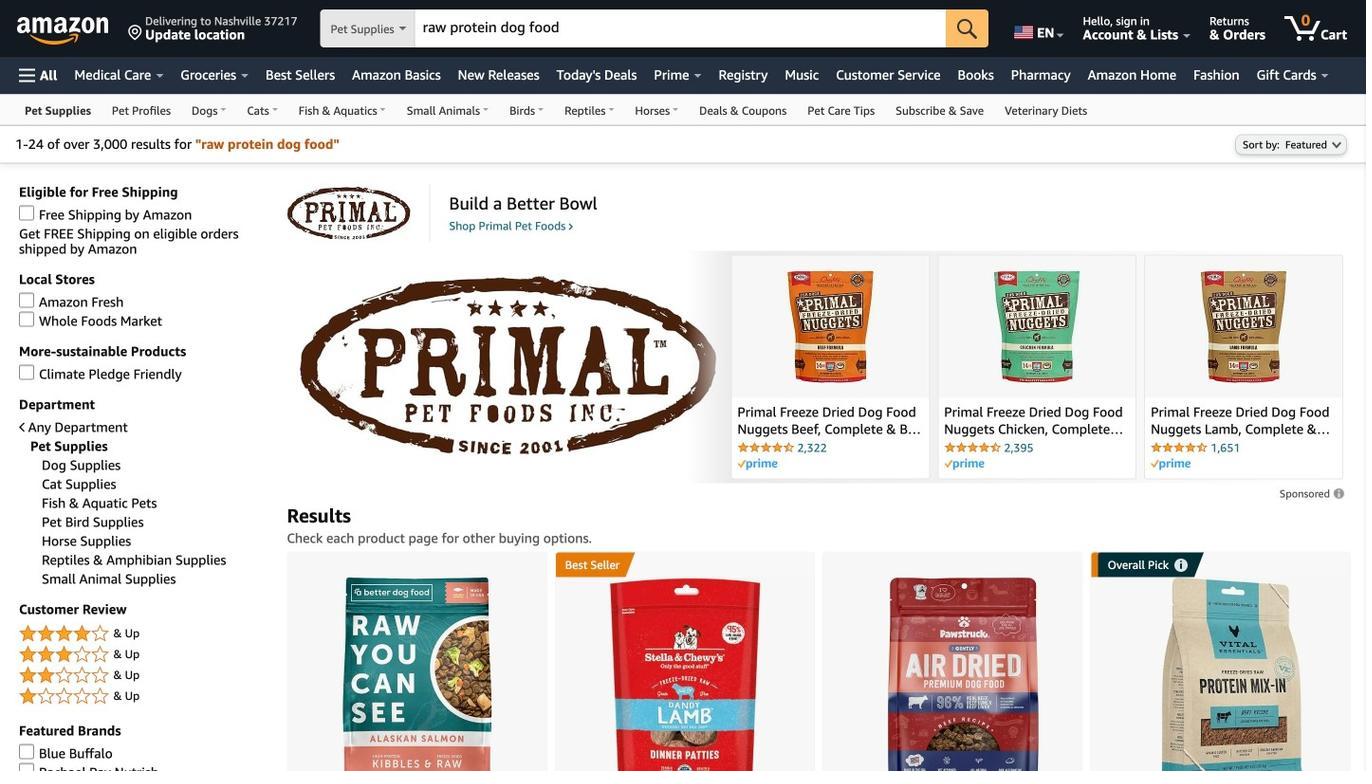 Task type: describe. For each thing, give the bounding box(es) containing it.
2 eligible for prime. image from the left
[[944, 459, 984, 470]]

none submit inside navigation navigation
[[946, 9, 989, 47]]

1 star & up element
[[19, 685, 268, 708]]

Search Amazon text field
[[415, 10, 946, 46]]

checkbox image for 3rd checkbox image from the bottom
[[19, 312, 34, 327]]

3 checkbox image from the top
[[19, 744, 34, 759]]

amazon image
[[17, 17, 109, 46]]

3 eligible for prime. image from the left
[[1151, 459, 1191, 470]]

2 stars & up element
[[19, 664, 268, 687]]

navigation navigation
[[0, 0, 1366, 125]]

4 stars & up element
[[19, 623, 268, 645]]

checkbox image for third checkbox image
[[19, 763, 34, 771]]

3 stars & up element
[[19, 644, 268, 666]]



Task type: vqa. For each thing, say whether or not it's contained in the screenshot.
the leftmost Sponsored button
no



Task type: locate. For each thing, give the bounding box(es) containing it.
sponsored ad - pawstruck all natural air dried dog food w/real beef - grain free, made in usa, non-gmo & vet recommended -... image
[[866, 577, 1040, 771]]

2 vertical spatial checkbox image
[[19, 763, 34, 771]]

None submit
[[946, 9, 989, 47]]

eligible for prime. image
[[737, 459, 777, 470], [944, 459, 984, 470], [1151, 459, 1191, 470]]

0 horizontal spatial eligible for prime. image
[[737, 459, 777, 470]]

2 checkbox image from the top
[[19, 312, 34, 327]]

group
[[556, 552, 625, 577]]

0 vertical spatial checkbox image
[[19, 293, 34, 308]]

2 vertical spatial checkbox image
[[19, 744, 34, 759]]

None search field
[[320, 9, 989, 49]]

vital essentials freeze dried raw protein mix-in dog food topper, beef ground topper for dogs, 6 oz image
[[1138, 577, 1303, 771]]

0 vertical spatial checkbox image
[[19, 205, 34, 221]]

1 horizontal spatial eligible for prime. image
[[944, 459, 984, 470]]

1 checkbox image from the top
[[19, 293, 34, 308]]

1 checkbox image from the top
[[19, 205, 34, 221]]

checkbox image
[[19, 293, 34, 308], [19, 365, 34, 380], [19, 744, 34, 759]]

1 vertical spatial checkbox image
[[19, 365, 34, 380]]

dropdown image
[[1332, 141, 1341, 148]]

3 checkbox image from the top
[[19, 763, 34, 771]]

2 horizontal spatial eligible for prime. image
[[1151, 459, 1191, 470]]

sponsored ad - stella & chewy's freeze dried raw dinner patties – grain free dog food, protein rich dandy lamb recipe – 14... image
[[609, 577, 761, 771]]

1 vertical spatial checkbox image
[[19, 312, 34, 327]]

sponsored ad - a better dog food | salmon dry dog food | raw you can see | high protein kibble + freeze dried raw dog food image
[[341, 577, 493, 771]]

2 checkbox image from the top
[[19, 365, 34, 380]]

checkbox image
[[19, 205, 34, 221], [19, 312, 34, 327], [19, 763, 34, 771]]

1 eligible for prime. image from the left
[[737, 459, 777, 470]]

none search field inside navigation navigation
[[320, 9, 989, 49]]



